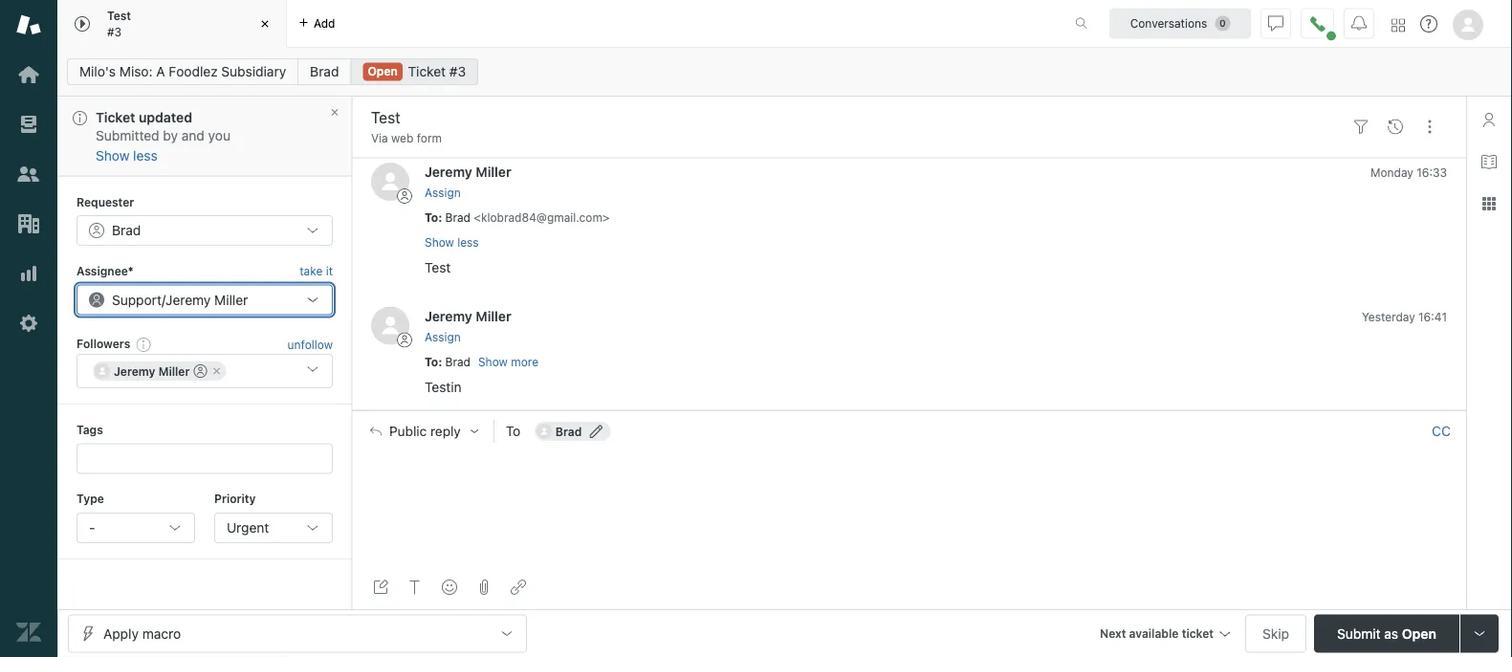 Task type: locate. For each thing, give the bounding box(es) containing it.
0 horizontal spatial test
[[107, 9, 131, 23]]

less down to : brad <klobrad84@gmail.com>
[[458, 235, 479, 249]]

0 vertical spatial ticket
[[408, 64, 446, 79]]

test up miso:
[[107, 9, 131, 23]]

1 : from the top
[[438, 210, 442, 224]]

submitted
[[96, 128, 159, 144]]

to : brad show more
[[425, 354, 539, 368]]

you
[[208, 128, 231, 144]]

followers
[[77, 337, 130, 350]]

0 vertical spatial avatar image
[[371, 162, 409, 200]]

0 vertical spatial jeremy miller assign
[[425, 164, 512, 199]]

ticket inside secondary 'element'
[[408, 64, 446, 79]]

form
[[417, 132, 442, 145]]

to for to : brad show more
[[425, 354, 438, 368]]

to left klobrad84@gmail.com icon
[[506, 423, 521, 439]]

tab
[[57, 0, 287, 48]]

assign button up to : brad show more
[[425, 328, 461, 345]]

0 vertical spatial assign button
[[425, 183, 461, 201]]

to
[[425, 210, 438, 224], [425, 354, 438, 368], [506, 423, 521, 439]]

assign up show less
[[425, 185, 461, 199]]

miller up to : brad <klobrad84@gmail.com>
[[476, 164, 512, 179]]

ticket updated submitted by  and you show less
[[96, 110, 231, 163]]

0 vertical spatial show
[[96, 147, 130, 163]]

views image
[[16, 112, 41, 137]]

get started image
[[16, 62, 41, 87]]

1 horizontal spatial #3
[[450, 64, 466, 79]]

conversationlabel log
[[352, 147, 1467, 411]]

requester
[[77, 195, 134, 208]]

0 vertical spatial open
[[368, 65, 398, 78]]

0 horizontal spatial show less button
[[96, 147, 158, 164]]

main element
[[0, 0, 57, 657]]

jeremy miller assign for test
[[425, 164, 512, 199]]

1 horizontal spatial test
[[425, 259, 451, 275]]

zendesk image
[[16, 620, 41, 645]]

avatar image right unfollow
[[371, 306, 409, 344]]

ticket inside the ticket updated submitted by  and you show less
[[96, 110, 135, 125]]

secondary element
[[57, 53, 1513, 91]]

assign for test
[[425, 185, 461, 199]]

milo's miso: a foodlez subsidiary link
[[67, 58, 299, 85]]

1 vertical spatial ticket
[[96, 110, 135, 125]]

jeremy
[[425, 164, 472, 179], [166, 291, 211, 307], [425, 308, 472, 323], [114, 364, 155, 377]]

priority
[[214, 492, 256, 505]]

1 vertical spatial jeremy miller link
[[425, 308, 512, 323]]

2 vertical spatial show
[[478, 355, 508, 368]]

millerjeremy500@gmail.com image
[[95, 363, 110, 378]]

assign button up show less
[[425, 183, 461, 201]]

show less button down submitted
[[96, 147, 158, 164]]

requester element
[[77, 215, 333, 246]]

2 horizontal spatial show
[[478, 355, 508, 368]]

show less button inside the conversationlabel log
[[425, 233, 479, 251]]

ticket up submitted
[[96, 110, 135, 125]]

brad
[[310, 64, 339, 79], [445, 210, 471, 224], [112, 222, 141, 238], [445, 354, 471, 368], [556, 425, 582, 438]]

avatar image
[[371, 162, 409, 200], [371, 306, 409, 344]]

brad right klobrad84@gmail.com icon
[[556, 425, 582, 438]]

assign
[[425, 185, 461, 199], [425, 329, 461, 343]]

ticket for ticket #3
[[408, 64, 446, 79]]

assign for testin
[[425, 329, 461, 343]]

jeremy miller link down form
[[425, 164, 512, 179]]

test down show less
[[425, 259, 451, 275]]

ticket
[[408, 64, 446, 79], [96, 110, 135, 125]]

submit as open
[[1338, 626, 1437, 641]]

brad inside the requester element
[[112, 222, 141, 238]]

0 vertical spatial assign
[[425, 185, 461, 199]]

2 avatar image from the top
[[371, 306, 409, 344]]

miller left user is an agent image
[[158, 364, 190, 377]]

0 vertical spatial show less button
[[96, 147, 158, 164]]

#3 inside secondary 'element'
[[450, 64, 466, 79]]

0 vertical spatial to
[[425, 210, 438, 224]]

add
[[314, 17, 335, 30]]

test for test #3
[[107, 9, 131, 23]]

2 assign button from the top
[[425, 328, 461, 345]]

open
[[368, 65, 398, 78], [1402, 626, 1437, 641]]

zendesk products image
[[1392, 19, 1405, 32]]

#3 inside test #3
[[107, 25, 122, 38]]

miller right /
[[214, 291, 248, 307]]

Yesterday 16:41 text field
[[1362, 310, 1447, 323]]

1 vertical spatial avatar image
[[371, 306, 409, 344]]

brad up the close ticket collision notification icon
[[310, 64, 339, 79]]

0 vertical spatial jeremy miller link
[[425, 164, 512, 179]]

assign button
[[425, 183, 461, 201], [425, 328, 461, 345]]

1 vertical spatial show less button
[[425, 233, 479, 251]]

monday 16:33
[[1371, 165, 1447, 179]]

admin image
[[16, 311, 41, 336]]

2 jeremy miller assign from the top
[[425, 308, 512, 343]]

filter image
[[1354, 119, 1369, 135]]

via web form
[[371, 132, 442, 145]]

: up testin
[[438, 354, 442, 368]]

1 assign from the top
[[425, 185, 461, 199]]

1 vertical spatial test
[[425, 259, 451, 275]]

show left more
[[478, 355, 508, 368]]

1 vertical spatial to
[[425, 354, 438, 368]]

jeremy right support
[[166, 291, 211, 307]]

ticket up form
[[408, 64, 446, 79]]

1 jeremy miller assign from the top
[[425, 164, 512, 199]]

miller
[[476, 164, 512, 179], [214, 291, 248, 307], [476, 308, 512, 323], [158, 364, 190, 377]]

jeremy miller assign
[[425, 164, 512, 199], [425, 308, 512, 343]]

brad link
[[298, 58, 352, 85]]

zendesk support image
[[16, 12, 41, 37]]

:
[[438, 210, 442, 224], [438, 354, 442, 368]]

0 horizontal spatial less
[[133, 147, 158, 163]]

less inside the conversationlabel log
[[458, 235, 479, 249]]

to inside to : brad show more
[[425, 354, 438, 368]]

less
[[133, 147, 158, 163], [458, 235, 479, 249]]

miso:
[[119, 64, 153, 79]]

1 vertical spatial #3
[[450, 64, 466, 79]]

: up show less
[[438, 210, 442, 224]]

jeremy miller assign up to : brad show more
[[425, 308, 512, 343]]

it
[[326, 264, 333, 277]]

notifications image
[[1352, 16, 1367, 31]]

<klobrad84@gmail.com>
[[474, 210, 610, 224]]

show more button
[[478, 353, 539, 370]]

open right as
[[1402, 626, 1437, 641]]

test
[[107, 9, 131, 23], [425, 259, 451, 275]]

submit
[[1338, 626, 1381, 641]]

1 horizontal spatial ticket
[[408, 64, 446, 79]]

0 horizontal spatial #3
[[107, 25, 122, 38]]

a
[[156, 64, 165, 79]]

jeremy miller link
[[425, 164, 512, 179], [425, 308, 512, 323]]

brad down 'requester'
[[112, 222, 141, 238]]

1 jeremy miller link from the top
[[425, 164, 512, 179]]

show down submitted
[[96, 147, 130, 163]]

milo's miso: a foodlez subsidiary
[[79, 64, 286, 79]]

customers image
[[16, 162, 41, 187]]

customer context image
[[1482, 112, 1497, 127]]

as
[[1385, 626, 1399, 641]]

brad inside secondary 'element'
[[310, 64, 339, 79]]

miller inside assignee* element
[[214, 291, 248, 307]]

open left ticket #3
[[368, 65, 398, 78]]

0 vertical spatial :
[[438, 210, 442, 224]]

unfollow
[[288, 337, 333, 350]]

2 : from the top
[[438, 354, 442, 368]]

2 assign from the top
[[425, 329, 461, 343]]

events image
[[1388, 119, 1403, 135]]

0 horizontal spatial show
[[96, 147, 130, 163]]

jeremy miller option
[[93, 361, 226, 380]]

jeremy down info on adding followers image
[[114, 364, 155, 377]]

0 vertical spatial test
[[107, 9, 131, 23]]

1 vertical spatial open
[[1402, 626, 1437, 641]]

test inside the conversationlabel log
[[425, 259, 451, 275]]

1 vertical spatial :
[[438, 354, 442, 368]]

1 vertical spatial jeremy miller assign
[[425, 308, 512, 343]]

jeremy miller link for testin
[[425, 308, 512, 323]]

brad up testin
[[445, 354, 471, 368]]

to up show less
[[425, 210, 438, 224]]

jeremy miller assign down form
[[425, 164, 512, 199]]

to for to : brad <klobrad84@gmail.com>
[[425, 210, 438, 224]]

to up testin
[[425, 354, 438, 368]]

add attachment image
[[476, 580, 492, 595]]

insert emojis image
[[442, 580, 457, 595]]

unfollow button
[[288, 335, 333, 352]]

organizations image
[[16, 211, 41, 236]]

less down submitted
[[133, 147, 158, 163]]

subsidiary
[[221, 64, 286, 79]]

0 vertical spatial less
[[133, 147, 158, 163]]

jeremy miller assign for testin
[[425, 308, 512, 343]]

yesterday 16:41
[[1362, 310, 1447, 323]]

: inside to : brad show more
[[438, 354, 442, 368]]

1 horizontal spatial less
[[458, 235, 479, 249]]

0 horizontal spatial open
[[368, 65, 398, 78]]

brad inside to : brad show more
[[445, 354, 471, 368]]

1 avatar image from the top
[[371, 162, 409, 200]]

0 horizontal spatial ticket
[[96, 110, 135, 125]]

avatar image down via
[[371, 162, 409, 200]]

support / jeremy miller
[[112, 291, 248, 307]]

1 vertical spatial assign
[[425, 329, 461, 343]]

1 horizontal spatial open
[[1402, 626, 1437, 641]]

public reply
[[389, 423, 461, 439]]

assign button for testin
[[425, 328, 461, 345]]

close ticket collision notification image
[[329, 107, 341, 118]]

1 horizontal spatial show less button
[[425, 233, 479, 251]]

public reply button
[[353, 411, 493, 452]]

skip button
[[1246, 615, 1307, 653]]

test inside tabs tab list
[[107, 9, 131, 23]]

ticket for ticket updated submitted by  and you show less
[[96, 110, 135, 125]]

#3
[[107, 25, 122, 38], [450, 64, 466, 79]]

foodlez
[[169, 64, 218, 79]]

show inside to : brad show more
[[478, 355, 508, 368]]

show less button down to : brad <klobrad84@gmail.com>
[[425, 233, 479, 251]]

followers element
[[77, 354, 333, 388]]

show
[[96, 147, 130, 163], [425, 235, 454, 249], [478, 355, 508, 368]]

1 assign button from the top
[[425, 183, 461, 201]]

2 vertical spatial to
[[506, 423, 521, 439]]

2 jeremy miller link from the top
[[425, 308, 512, 323]]

alert containing ticket updated
[[57, 97, 352, 176]]

0 vertical spatial #3
[[107, 25, 122, 38]]

alert
[[57, 97, 352, 176]]

assign up to : brad show more
[[425, 329, 461, 343]]

add button
[[287, 0, 347, 47]]

1 vertical spatial less
[[458, 235, 479, 249]]

next available ticket button
[[1092, 615, 1238, 656]]

assignee* element
[[77, 284, 333, 315]]

reply
[[431, 423, 461, 439]]

cc
[[1432, 423, 1451, 439]]

show down to : brad <klobrad84@gmail.com>
[[425, 235, 454, 249]]

#3 for ticket #3
[[450, 64, 466, 79]]

jeremy miller link up to : brad show more
[[425, 308, 512, 323]]

1 vertical spatial assign button
[[425, 328, 461, 345]]

1 horizontal spatial show
[[425, 235, 454, 249]]

avatar image for testin
[[371, 306, 409, 344]]

show less button
[[96, 147, 158, 164], [425, 233, 479, 251]]



Task type: describe. For each thing, give the bounding box(es) containing it.
add link (cmd k) image
[[511, 580, 526, 595]]

take it
[[300, 264, 333, 277]]

remove image
[[211, 365, 222, 376]]

miller up to : brad show more
[[476, 308, 512, 323]]

test #3
[[107, 9, 131, 38]]

open inside secondary 'element'
[[368, 65, 398, 78]]

tab containing test
[[57, 0, 287, 48]]

jeremy inside jeremy miller option
[[114, 364, 155, 377]]

next
[[1100, 627, 1126, 641]]

web
[[391, 132, 414, 145]]

more
[[511, 355, 539, 368]]

apply macro
[[103, 626, 181, 641]]

conversations
[[1131, 17, 1208, 30]]

assign button for test
[[425, 183, 461, 201]]

- button
[[77, 512, 195, 543]]

get help image
[[1421, 15, 1438, 33]]

brad up show less
[[445, 210, 471, 224]]

reporting image
[[16, 261, 41, 286]]

apps image
[[1482, 196, 1497, 211]]

1 vertical spatial show
[[425, 235, 454, 249]]

apply
[[103, 626, 139, 641]]

edit user image
[[590, 425, 603, 438]]

milo's
[[79, 64, 116, 79]]

show less
[[425, 235, 479, 249]]

cc button
[[1432, 423, 1451, 440]]

less inside the ticket updated submitted by  and you show less
[[133, 147, 158, 163]]

show inside the ticket updated submitted by  and you show less
[[96, 147, 130, 163]]

knowledge image
[[1482, 154, 1497, 169]]

testin
[[425, 379, 462, 394]]

#3 for test #3
[[107, 25, 122, 38]]

jeremy miller link for test
[[425, 164, 512, 179]]

take it button
[[300, 261, 333, 280]]

via
[[371, 132, 388, 145]]

info on adding followers image
[[136, 336, 151, 351]]

take
[[300, 264, 323, 277]]

jeremy inside assignee* element
[[166, 291, 211, 307]]

button displays agent's chat status as invisible. image
[[1269, 16, 1284, 31]]

klobrad84@gmail.com image
[[536, 424, 552, 439]]

: for to : brad show more
[[438, 354, 442, 368]]

: for to : brad <klobrad84@gmail.com>
[[438, 210, 442, 224]]

updated
[[139, 110, 192, 125]]

user is an agent image
[[194, 364, 207, 377]]

draft mode image
[[373, 580, 388, 595]]

to : brad <klobrad84@gmail.com>
[[425, 210, 610, 224]]

assignee*
[[77, 264, 134, 277]]

to for to
[[506, 423, 521, 439]]

by
[[163, 128, 178, 144]]

tabs tab list
[[57, 0, 1055, 48]]

Monday 16:33 text field
[[1371, 165, 1447, 179]]

Subject field
[[367, 106, 1340, 129]]

jeremy miller
[[114, 364, 190, 377]]

miller inside option
[[158, 364, 190, 377]]

monday
[[1371, 165, 1414, 179]]

type
[[77, 492, 104, 505]]

-
[[89, 519, 95, 535]]

urgent
[[227, 519, 269, 535]]

support
[[112, 291, 162, 307]]

tags
[[77, 422, 103, 436]]

16:33
[[1417, 165, 1447, 179]]

skip
[[1263, 626, 1290, 641]]

available
[[1129, 627, 1179, 641]]

avatar image for test
[[371, 162, 409, 200]]

close image
[[255, 14, 275, 33]]

ticket actions image
[[1423, 119, 1438, 135]]

jeremy down form
[[425, 164, 472, 179]]

ticket #3
[[408, 64, 466, 79]]

test for test
[[425, 259, 451, 275]]

jeremy up to : brad show more
[[425, 308, 472, 323]]

/
[[162, 291, 166, 307]]

public
[[389, 423, 427, 439]]

and
[[182, 128, 205, 144]]

urgent button
[[214, 512, 333, 543]]

yesterday
[[1362, 310, 1416, 323]]

ticket
[[1182, 627, 1214, 641]]

macro
[[142, 626, 181, 641]]

next available ticket
[[1100, 627, 1214, 641]]

hide composer image
[[902, 403, 917, 418]]

format text image
[[408, 580, 423, 595]]

displays possible ticket submission types image
[[1472, 626, 1488, 641]]

16:41
[[1419, 310, 1447, 323]]

conversations button
[[1110, 8, 1251, 39]]



Task type: vqa. For each thing, say whether or not it's contained in the screenshot.
the right 'MILLER'
no



